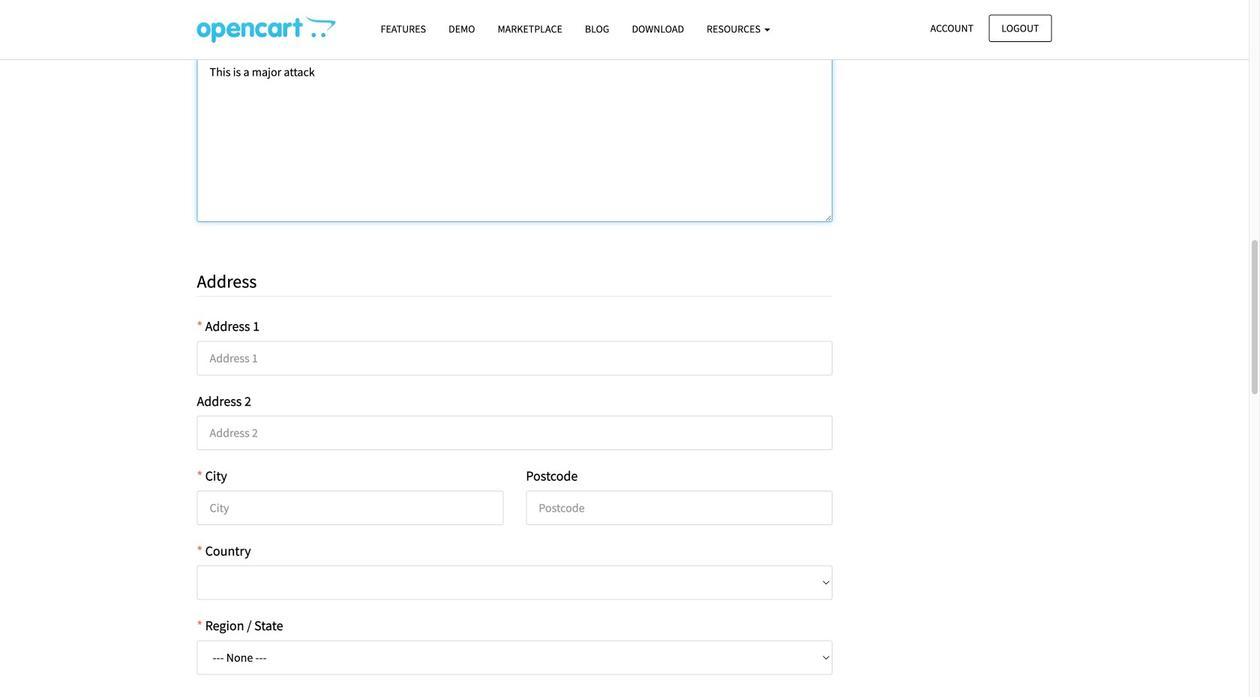 Task type: vqa. For each thing, say whether or not it's contained in the screenshot.
the Blog link
no



Task type: describe. For each thing, give the bounding box(es) containing it.
list ol image
[[603, 18, 613, 28]]

square image
[[512, 18, 521, 28]]

Postcode text field
[[526, 491, 833, 525]]

Address 1 text field
[[197, 341, 833, 376]]

City text field
[[197, 491, 504, 525]]

bold image
[[248, 18, 256, 28]]

text height image
[[455, 18, 465, 28]]

youtube play image
[[754, 18, 764, 28]]

italic image
[[281, 18, 287, 28]]



Task type: locate. For each thing, give the bounding box(es) containing it.
Long description about your company text field
[[197, 57, 833, 222]]

eye image
[[210, 18, 220, 28]]

partner account image
[[197, 16, 336, 43]]

list image
[[638, 18, 649, 28]]

underline image
[[312, 18, 321, 28]]

Address 2 text field
[[197, 416, 833, 450]]

strikethrough image
[[416, 18, 427, 28]]

code image
[[380, 18, 392, 28]]

camera image
[[677, 18, 688, 28]]

link image
[[716, 18, 726, 28]]



